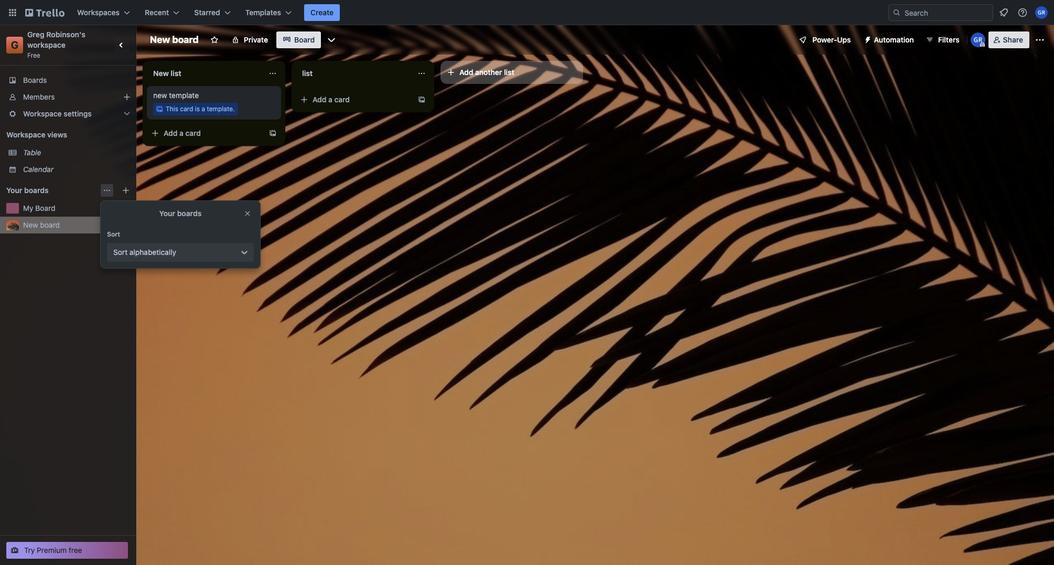 Task type: describe. For each thing, give the bounding box(es) containing it.
filters button
[[923, 31, 963, 48]]

search image
[[893, 8, 902, 17]]

create from template… image for new list
[[269, 129, 277, 138]]

boards
[[23, 76, 47, 85]]

starred button
[[188, 4, 237, 21]]

private button
[[225, 31, 275, 48]]

share button
[[989, 31, 1030, 48]]

sm image
[[860, 31, 875, 46]]

card for list
[[335, 95, 350, 104]]

show menu image
[[1036, 35, 1046, 45]]

new
[[153, 91, 167, 100]]

new template link
[[153, 90, 275, 101]]

this
[[166, 105, 178, 113]]

add inside add another list button
[[460, 68, 474, 77]]

create
[[311, 8, 334, 17]]

Search field
[[902, 5, 994, 20]]

0 vertical spatial your boards
[[6, 186, 49, 195]]

power-ups
[[813, 35, 852, 44]]

try premium free button
[[6, 542, 128, 559]]

new for new list text box
[[153, 69, 169, 78]]

1 horizontal spatial boards
[[177, 209, 202, 218]]

1 vertical spatial card
[[180, 105, 193, 113]]

templates
[[245, 8, 281, 17]]

workspace for workspace views
[[6, 130, 45, 139]]

g
[[11, 39, 19, 51]]

add board image
[[122, 186, 130, 195]]

automation
[[875, 35, 915, 44]]

a for new list
[[180, 129, 184, 138]]

calendar
[[23, 165, 54, 174]]

greg robinson's workspace link
[[27, 30, 87, 49]]

template
[[169, 91, 199, 100]]

views
[[47, 130, 67, 139]]

list inside list text box
[[302, 69, 313, 78]]

workspace navigation collapse icon image
[[114, 38, 129, 52]]

sort for sort alphabetically
[[113, 248, 128, 257]]

list inside add another list button
[[504, 68, 515, 77]]

0 horizontal spatial board
[[40, 220, 60, 229]]

this member is an admin of this board. image
[[981, 43, 986, 47]]

private
[[244, 35, 268, 44]]

power-
[[813, 35, 838, 44]]

board inside text box
[[172, 34, 199, 45]]

0 vertical spatial your
[[6, 186, 22, 195]]

ups
[[838, 35, 852, 44]]

sort alphabetically
[[113, 248, 176, 257]]

add a card for new list
[[164, 129, 201, 138]]

1 vertical spatial a
[[202, 105, 205, 113]]

greg robinson (gregrobinson96) image
[[971, 33, 986, 47]]

workspaces
[[77, 8, 120, 17]]

table link
[[23, 147, 130, 158]]

templates button
[[239, 4, 298, 21]]

add a card button for new list
[[147, 125, 265, 142]]

free
[[69, 546, 82, 555]]

your boards menu image
[[103, 186, 111, 195]]

share
[[1004, 35, 1024, 44]]

try premium free
[[24, 546, 82, 555]]

workspace for workspace settings
[[23, 109, 62, 118]]

filters
[[939, 35, 960, 44]]

new board inside board name text box
[[150, 34, 199, 45]]

back to home image
[[25, 4, 65, 21]]



Task type: vqa. For each thing, say whether or not it's contained in the screenshot.
Workspace settings popup button
yes



Task type: locate. For each thing, give the bounding box(es) containing it.
workspace
[[23, 109, 62, 118], [6, 130, 45, 139]]

starred
[[194, 8, 220, 17]]

1 horizontal spatial board
[[294, 35, 315, 44]]

new inside new board link
[[23, 220, 38, 229]]

1 horizontal spatial a
[[202, 105, 205, 113]]

new down recent popup button
[[150, 34, 170, 45]]

add
[[460, 68, 474, 77], [313, 95, 327, 104], [164, 129, 178, 138]]

is
[[195, 105, 200, 113]]

card down list text box on the top of page
[[335, 95, 350, 104]]

automation button
[[860, 31, 921, 48]]

0 horizontal spatial your boards
[[6, 186, 49, 195]]

new board link
[[23, 220, 130, 230]]

1 horizontal spatial add a card button
[[296, 91, 414, 108]]

workspace settings
[[23, 109, 92, 118]]

1 horizontal spatial list
[[302, 69, 313, 78]]

settings
[[64, 109, 92, 118]]

1 vertical spatial add
[[313, 95, 327, 104]]

1 vertical spatial your boards
[[159, 209, 202, 218]]

my board link
[[23, 203, 118, 214]]

1 vertical spatial new board
[[23, 220, 60, 229]]

0 vertical spatial new board
[[150, 34, 199, 45]]

list
[[504, 68, 515, 77], [171, 69, 181, 78], [302, 69, 313, 78]]

board left customize views "icon" on the left top
[[294, 35, 315, 44]]

1 vertical spatial add a card button
[[147, 125, 265, 142]]

1 horizontal spatial your
[[159, 209, 175, 218]]

1 horizontal spatial board
[[172, 34, 199, 45]]

board
[[294, 35, 315, 44], [35, 204, 55, 213]]

sort left the alphabetically
[[113, 248, 128, 257]]

your boards with 2 items element
[[6, 184, 98, 197]]

add a card button down this card is a template.
[[147, 125, 265, 142]]

add for list
[[313, 95, 327, 104]]

board
[[172, 34, 199, 45], [40, 220, 60, 229]]

0 vertical spatial card
[[335, 95, 350, 104]]

add a card down list text box on the top of page
[[313, 95, 350, 104]]

power-ups button
[[792, 31, 858, 48]]

1 vertical spatial add a card
[[164, 129, 201, 138]]

robinson's
[[46, 30, 86, 39]]

1 vertical spatial workspace
[[6, 130, 45, 139]]

0 vertical spatial a
[[329, 95, 333, 104]]

1 horizontal spatial your boards
[[159, 209, 202, 218]]

new board down recent popup button
[[150, 34, 199, 45]]

star or unstar board image
[[210, 36, 219, 44]]

0 horizontal spatial board
[[35, 204, 55, 213]]

1 horizontal spatial create from template… image
[[418, 96, 426, 104]]

a for list
[[329, 95, 333, 104]]

sort
[[107, 230, 120, 238], [113, 248, 128, 257]]

card for new list
[[186, 129, 201, 138]]

add a card button for list
[[296, 91, 414, 108]]

add left "another"
[[460, 68, 474, 77]]

recent
[[145, 8, 169, 17]]

your boards up my
[[6, 186, 49, 195]]

boards
[[24, 186, 49, 195], [177, 209, 202, 218]]

open information menu image
[[1018, 7, 1029, 18]]

2 vertical spatial card
[[186, 129, 201, 138]]

your boards
[[6, 186, 49, 195], [159, 209, 202, 218]]

card left is
[[180, 105, 193, 113]]

1 vertical spatial new
[[153, 69, 169, 78]]

workspace views
[[6, 130, 67, 139]]

0 vertical spatial board
[[172, 34, 199, 45]]

new up new
[[153, 69, 169, 78]]

premium
[[37, 546, 67, 555]]

your boards up the alphabetically
[[159, 209, 202, 218]]

0 horizontal spatial your
[[6, 186, 22, 195]]

1 horizontal spatial add a card
[[313, 95, 350, 104]]

0 vertical spatial sort
[[107, 230, 120, 238]]

0 horizontal spatial add a card
[[164, 129, 201, 138]]

add for new list
[[164, 129, 178, 138]]

recent button
[[139, 4, 186, 21]]

boards link
[[0, 72, 136, 89]]

2 horizontal spatial add
[[460, 68, 474, 77]]

workspace up 'table'
[[6, 130, 45, 139]]

customize views image
[[327, 35, 337, 45]]

primary element
[[0, 0, 1055, 25]]

2 horizontal spatial a
[[329, 95, 333, 104]]

0 horizontal spatial add a card button
[[147, 125, 265, 142]]

create from template… image
[[418, 96, 426, 104], [269, 129, 277, 138]]

add a card button
[[296, 91, 414, 108], [147, 125, 265, 142]]

0 vertical spatial add
[[460, 68, 474, 77]]

add a card down this
[[164, 129, 201, 138]]

table
[[23, 148, 41, 157]]

0 vertical spatial workspace
[[23, 109, 62, 118]]

0 vertical spatial create from template… image
[[418, 96, 426, 104]]

add another list
[[460, 68, 515, 77]]

sort up sort alphabetically
[[107, 230, 120, 238]]

0 horizontal spatial new board
[[23, 220, 60, 229]]

0 vertical spatial add a card
[[313, 95, 350, 104]]

my
[[23, 204, 33, 213]]

list right "another"
[[504, 68, 515, 77]]

0 horizontal spatial list
[[171, 69, 181, 78]]

0 horizontal spatial create from template… image
[[269, 129, 277, 138]]

0 vertical spatial new
[[150, 34, 170, 45]]

1 vertical spatial your
[[159, 209, 175, 218]]

sort for sort
[[107, 230, 120, 238]]

greg
[[27, 30, 44, 39]]

1 vertical spatial create from template… image
[[269, 129, 277, 138]]

workspace settings button
[[0, 105, 136, 122]]

0 vertical spatial add a card button
[[296, 91, 414, 108]]

0 vertical spatial boards
[[24, 186, 49, 195]]

add a card for list
[[313, 95, 350, 104]]

2 vertical spatial add
[[164, 129, 178, 138]]

a down this card is a template.
[[180, 129, 184, 138]]

1 vertical spatial board
[[40, 220, 60, 229]]

0 vertical spatial board
[[294, 35, 315, 44]]

template.
[[207, 105, 235, 113]]

add down list text box on the top of page
[[313, 95, 327, 104]]

greg robinson (gregrobinson96) image
[[1036, 6, 1049, 19]]

create from template… image for list
[[418, 96, 426, 104]]

new
[[150, 34, 170, 45], [153, 69, 169, 78], [23, 220, 38, 229]]

calendar link
[[23, 164, 130, 175]]

new template
[[153, 91, 199, 100]]

greg robinson's workspace free
[[27, 30, 87, 59]]

your
[[6, 186, 22, 195], [159, 209, 175, 218]]

another
[[476, 68, 502, 77]]

new for new board link
[[23, 220, 38, 229]]

board down "my board"
[[40, 220, 60, 229]]

free
[[27, 51, 40, 59]]

try
[[24, 546, 35, 555]]

2 vertical spatial a
[[180, 129, 184, 138]]

g link
[[6, 37, 23, 54]]

workspace down members
[[23, 109, 62, 118]]

add a card button down list text box on the top of page
[[296, 91, 414, 108]]

New list text field
[[147, 65, 262, 82]]

list up the new template
[[171, 69, 181, 78]]

2 vertical spatial new
[[23, 220, 38, 229]]

new inside board name text box
[[150, 34, 170, 45]]

add down this
[[164, 129, 178, 138]]

create button
[[304, 4, 340, 21]]

new inside new list text box
[[153, 69, 169, 78]]

card
[[335, 95, 350, 104], [180, 105, 193, 113], [186, 129, 201, 138]]

list text field
[[296, 65, 411, 82]]

workspaces button
[[71, 4, 136, 21]]

new down my
[[23, 220, 38, 229]]

add another list button
[[441, 61, 584, 84]]

1 vertical spatial boards
[[177, 209, 202, 218]]

new board down "my board"
[[23, 220, 60, 229]]

new list
[[153, 69, 181, 78]]

this card is a template.
[[166, 105, 235, 113]]

list down the board link
[[302, 69, 313, 78]]

0 horizontal spatial boards
[[24, 186, 49, 195]]

board link
[[277, 31, 321, 48]]

0 notifications image
[[998, 6, 1011, 19]]

1 horizontal spatial new board
[[150, 34, 199, 45]]

a down list text box on the top of page
[[329, 95, 333, 104]]

members
[[23, 92, 55, 101]]

0 horizontal spatial add
[[164, 129, 178, 138]]

1 vertical spatial sort
[[113, 248, 128, 257]]

a right is
[[202, 105, 205, 113]]

alphabetically
[[130, 248, 176, 257]]

1 vertical spatial board
[[35, 204, 55, 213]]

close popover image
[[244, 209, 252, 218]]

board right my
[[35, 204, 55, 213]]

a
[[329, 95, 333, 104], [202, 105, 205, 113], [180, 129, 184, 138]]

card down is
[[186, 129, 201, 138]]

list inside new list text box
[[171, 69, 181, 78]]

new board
[[150, 34, 199, 45], [23, 220, 60, 229]]

board left the star or unstar board icon
[[172, 34, 199, 45]]

Board name text field
[[145, 31, 204, 48]]

my board
[[23, 204, 55, 213]]

workspace inside workspace settings popup button
[[23, 109, 62, 118]]

workspace
[[27, 40, 66, 49]]

2 horizontal spatial list
[[504, 68, 515, 77]]

0 horizontal spatial a
[[180, 129, 184, 138]]

members link
[[0, 89, 136, 105]]

1 horizontal spatial add
[[313, 95, 327, 104]]

add a card
[[313, 95, 350, 104], [164, 129, 201, 138]]



